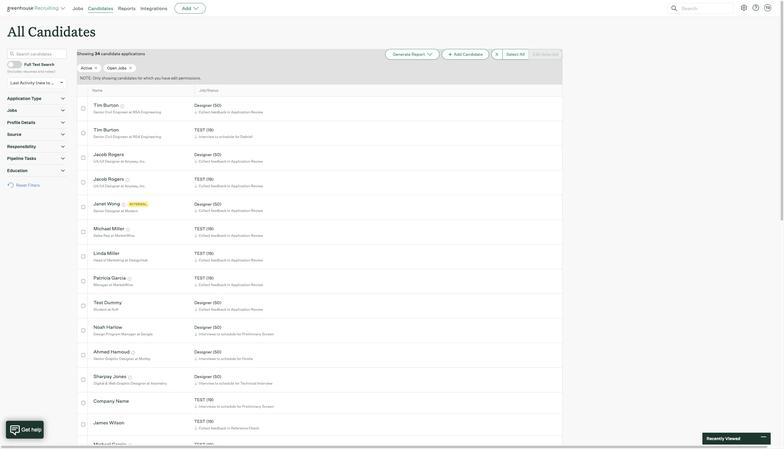 Task type: locate. For each thing, give the bounding box(es) containing it.
4 senior from the top
[[94, 357, 104, 361]]

michael down james
[[94, 442, 111, 448]]

candidates down jobs link
[[28, 23, 96, 40]]

wilson
[[109, 420, 124, 426]]

(50) inside designer (50) interview to schedule for technical interview
[[213, 374, 222, 379]]

to inside designer (50) interview to schedule for technical interview
[[215, 381, 219, 386]]

at left google
[[137, 332, 140, 337]]

in inside test (19) collect feedback in reference check
[[227, 426, 230, 431]]

2 burton from the top
[[103, 127, 119, 133]]

tim left tim burton has been in application review for more than 5 days image
[[94, 102, 102, 108]]

michael for michael garcia
[[94, 442, 111, 448]]

2 screen from the top
[[262, 405, 274, 409]]

5 collect from the top
[[199, 233, 211, 238]]

9 in from the top
[[227, 426, 230, 431]]

civil up jacob rogers ux/ui designer at anyway, inc.
[[105, 135, 112, 139]]

1 ux/ui from the top
[[94, 159, 104, 164]]

designer inside designer (50) interview to schedule for technical interview
[[194, 374, 212, 379]]

senior down tim burton
[[94, 110, 104, 114]]

rogers inside jacob rogers link
[[108, 176, 124, 182]]

None checkbox
[[81, 304, 85, 308], [81, 329, 85, 333], [81, 378, 85, 382], [81, 401, 85, 405], [81, 423, 85, 427], [81, 446, 85, 449], [81, 304, 85, 308], [81, 329, 85, 333], [81, 378, 85, 382], [81, 401, 85, 405], [81, 423, 85, 427], [81, 446, 85, 449]]

at inside jacob rogers ux/ui designer at anyway, inc.
[[121, 159, 124, 164]]

for inside designer (50) interviews to schedule for onsite
[[237, 357, 242, 361]]

preliminary inside designer (50) interviews to schedule for preliminary screen
[[242, 332, 261, 337]]

2 horizontal spatial jobs
[[118, 66, 127, 70]]

sharpay jones link
[[94, 374, 127, 381]]

for inside test (19) interviews to schedule for preliminary screen
[[237, 405, 242, 409]]

manager
[[94, 283, 108, 287], [121, 332, 136, 337]]

5 feedback from the top
[[211, 233, 227, 238]]

sharpay
[[94, 374, 112, 380]]

1 vertical spatial candidates
[[28, 23, 96, 40]]

patricia
[[94, 275, 111, 281]]

1 horizontal spatial all
[[520, 52, 525, 57]]

designer (50) collect feedback in application review for senior designer at modern
[[194, 202, 263, 213]]

miller for michael
[[112, 226, 124, 232]]

jacob inside jacob rogers ux/ui designer at anyway, inc.
[[94, 152, 107, 158]]

designer inside designer (50) interviews to schedule for onsite
[[194, 350, 212, 355]]

preliminary inside test (19) interviews to schedule for preliminary screen
[[242, 405, 261, 409]]

marketwise down michael miller has been in application review for more than 5 days icon
[[115, 233, 135, 238]]

schedule inside test (19) interview to schedule for debrief
[[219, 135, 234, 139]]

collect for 1st collect feedback in application review link from the bottom
[[199, 307, 211, 312]]

(50) inside designer (50) interviews to schedule for preliminary screen
[[213, 325, 222, 330]]

at inside test dummy student at n/a
[[108, 307, 111, 312]]

tim for tim burton
[[94, 102, 102, 108]]

tim for tim burton senior civil engineer at rsa engineering
[[94, 127, 102, 133]]

generate report
[[393, 52, 425, 57]]

interview inside test (19) interview to schedule for debrief
[[199, 135, 214, 139]]

designer inside jacob rogers ux/ui designer at anyway, inc.
[[105, 159, 120, 164]]

2 (50) from the top
[[213, 152, 222, 157]]

1 vertical spatial engineering
[[141, 135, 161, 139]]

5 (19) from the top
[[206, 276, 214, 281]]

0 vertical spatial rogers
[[108, 152, 124, 158]]

1 vertical spatial rsa
[[133, 135, 140, 139]]

1 vertical spatial rogers
[[108, 176, 124, 182]]

jobs right 'open'
[[118, 66, 127, 70]]

(50) for design program manager at google
[[213, 325, 222, 330]]

8 collect from the top
[[199, 307, 211, 312]]

2 rogers from the top
[[108, 176, 124, 182]]

0 vertical spatial jobs
[[72, 5, 83, 11]]

3 review from the top
[[251, 184, 263, 188]]

(50) for digital & web graphic designer at xeometry
[[213, 374, 222, 379]]

all candidates
[[7, 23, 96, 40]]

6 (19) from the top
[[206, 398, 214, 403]]

burton left tim burton has been in application review for more than 5 days image
[[103, 102, 119, 108]]

edit
[[171, 76, 178, 81]]

5 collect feedback in application review link from the top
[[194, 233, 265, 238]]

preliminary for (19)
[[242, 405, 261, 409]]

2 rsa from the top
[[133, 135, 140, 139]]

2 preliminary from the top
[[242, 405, 261, 409]]

1 vertical spatial jacob rogers link
[[94, 176, 124, 183]]

burton inside tim burton senior civil engineer at rsa engineering
[[103, 127, 119, 133]]

head
[[94, 258, 102, 263]]

preliminary up check
[[242, 405, 261, 409]]

designer (50) interviews to schedule for onsite
[[194, 350, 253, 361]]

manager right program
[[121, 332, 136, 337]]

1 feedback from the top
[[211, 110, 227, 114]]

garcia up manager at marketwise
[[112, 275, 126, 281]]

application for 2nd collect feedback in application review link from the top of the page
[[231, 159, 250, 164]]

michael garcia
[[94, 442, 126, 448]]

at up 'jacob rogers'
[[121, 159, 124, 164]]

schedule inside designer (50) interviews to schedule for preliminary screen
[[221, 332, 236, 337]]

janet wong
[[94, 201, 120, 207]]

1 vertical spatial anyway,
[[125, 184, 139, 188]]

2 designer (50) collect feedback in application review from the top
[[194, 152, 263, 164]]

screen inside test (19) interviews to schedule for preliminary screen
[[262, 405, 274, 409]]

1 anyway, from the top
[[125, 159, 139, 164]]

1 vertical spatial screen
[[262, 405, 274, 409]]

7 collect feedback in application review link from the top
[[194, 282, 265, 288]]

1 horizontal spatial add
[[454, 52, 462, 57]]

4 (19) from the top
[[206, 251, 214, 256]]

tim inside tim burton senior civil engineer at rsa engineering
[[94, 127, 102, 133]]

tim burton has been in application review for more than 5 days image
[[120, 105, 125, 108]]

greenhouse recruiting image
[[7, 5, 61, 12]]

0 vertical spatial name
[[92, 88, 103, 93]]

designer inside designer (50) interviews to schedule for preliminary screen
[[194, 325, 212, 330]]

full text search (includes resumes and notes)
[[7, 62, 55, 74]]

add inside popup button
[[182, 5, 191, 11]]

engineer
[[113, 110, 128, 114], [113, 135, 128, 139]]

4 review from the top
[[251, 209, 263, 213]]

0 vertical spatial tim burton link
[[94, 102, 119, 109]]

n/a
[[112, 307, 119, 312]]

interviews to schedule for preliminary screen link up test (19) collect feedback in reference check
[[194, 404, 275, 410]]

to for last activity (new to old)
[[46, 80, 50, 85]]

schedule for test (19) interviews to schedule for preliminary screen
[[221, 405, 236, 409]]

schedule inside designer (50) interview to schedule for technical interview
[[219, 381, 234, 386]]

at left xeometry
[[147, 381, 150, 386]]

open jobs
[[107, 66, 127, 70]]

jacob rogers link up 'jacob rogers'
[[94, 152, 124, 158]]

schedule for test (19) interview to schedule for debrief
[[219, 135, 234, 139]]

2 michael from the top
[[94, 442, 111, 448]]

1 vertical spatial burton
[[103, 127, 119, 133]]

review for seventh collect feedback in application review link
[[251, 283, 263, 287]]

to inside test (19) interview to schedule for debrief
[[215, 135, 219, 139]]

0 vertical spatial garcia
[[112, 275, 126, 281]]

(19)
[[206, 128, 214, 133], [206, 177, 214, 182], [206, 226, 214, 232], [206, 251, 214, 256], [206, 276, 214, 281], [206, 398, 214, 403], [206, 419, 214, 424], [206, 442, 214, 447]]

7 in from the top
[[227, 283, 230, 287]]

anyway, down jacob rogers has been in application review for more than 5 days icon
[[125, 184, 139, 188]]

4 collect from the top
[[199, 209, 211, 213]]

1 vertical spatial garcia
[[112, 442, 126, 448]]

to inside designer (50) interviews to schedule for onsite
[[217, 357, 220, 361]]

only
[[93, 76, 101, 81]]

schedule up test (19) collect feedback in reference check
[[221, 405, 236, 409]]

test
[[94, 300, 103, 306]]

test (19) collect feedback in application review for jacob rogers
[[194, 177, 263, 188]]

1 horizontal spatial manager
[[121, 332, 136, 337]]

feedback for 1st collect feedback in application review link from the bottom
[[211, 307, 227, 312]]

integrations
[[141, 5, 168, 11]]

michael miller has been in application review for more than 5 days image
[[125, 228, 131, 232]]

2 in from the top
[[227, 159, 230, 164]]

test for seventh collect feedback in application review link
[[194, 276, 206, 281]]

janet wong link
[[94, 201, 120, 208]]

4 test from the top
[[194, 251, 206, 256]]

2 collect from the top
[[199, 159, 211, 164]]

ux/ui up 'jacob rogers'
[[94, 159, 104, 164]]

garcia left michael garcia has been in application review for more than 5 days image
[[112, 442, 126, 448]]

collect for 2nd collect feedback in application review link from the top of the page
[[199, 159, 211, 164]]

0 horizontal spatial jobs
[[7, 108, 17, 113]]

schedule inside test (19) interviews to schedule for preliminary screen
[[221, 405, 236, 409]]

jacob
[[94, 152, 107, 158], [94, 176, 107, 182]]

civil down tim burton
[[105, 110, 112, 114]]

7 test from the top
[[194, 419, 206, 424]]

4 collect feedback in application review link from the top
[[194, 208, 265, 214]]

all right "select"
[[520, 52, 525, 57]]

for inside test (19) interview to schedule for debrief
[[235, 135, 240, 139]]

0 vertical spatial ux/ui
[[94, 159, 104, 164]]

(new
[[36, 80, 45, 85]]

0 vertical spatial manager
[[94, 283, 108, 287]]

application for 8th collect feedback in application review link from the bottom of the page
[[231, 110, 250, 114]]

3 feedback from the top
[[211, 184, 227, 188]]

interviews inside designer (50) interviews to schedule for preliminary screen
[[199, 332, 216, 337]]

marketwise
[[115, 233, 135, 238], [113, 283, 133, 287]]

6 collect from the top
[[199, 258, 211, 263]]

burton for tim burton
[[103, 102, 119, 108]]

last
[[10, 80, 19, 85]]

8 (19) from the top
[[206, 442, 214, 447]]

for
[[138, 76, 143, 81], [235, 135, 240, 139], [237, 332, 242, 337], [237, 357, 242, 361], [235, 381, 240, 386], [237, 405, 242, 409]]

None checkbox
[[81, 107, 85, 110], [81, 131, 85, 135], [81, 156, 85, 160], [81, 181, 85, 184], [81, 205, 85, 209], [81, 230, 85, 234], [81, 255, 85, 259], [81, 279, 85, 283], [81, 353, 85, 357], [81, 107, 85, 110], [81, 131, 85, 135], [81, 156, 85, 160], [81, 181, 85, 184], [81, 205, 85, 209], [81, 230, 85, 234], [81, 255, 85, 259], [81, 279, 85, 283], [81, 353, 85, 357]]

schedule inside designer (50) interviews to schedule for onsite
[[221, 357, 236, 361]]

manager down patricia
[[94, 283, 108, 287]]

rogers for jacob rogers ux/ui designer at anyway, inc.
[[108, 152, 124, 158]]

miller up marketing
[[107, 251, 120, 256]]

1 interviews to schedule for preliminary screen link from the top
[[194, 331, 275, 337]]

feedback for seventh collect feedback in application review link
[[211, 283, 227, 287]]

noah
[[94, 324, 105, 330]]

test (19) collect feedback in application review for patricia garcia
[[194, 276, 263, 287]]

jobs up profile
[[7, 108, 17, 113]]

in for 5th collect feedback in application review link
[[227, 233, 230, 238]]

senior down janet
[[94, 209, 104, 213]]

1 vertical spatial interviews
[[199, 357, 216, 361]]

application for third collect feedback in application review link from the bottom of the page
[[231, 258, 250, 263]]

at inside linda miller head of marketing at designhub
[[125, 258, 128, 263]]

feedback for 2nd collect feedback in application review link from the top of the page
[[211, 159, 227, 164]]

marketwise down patricia garcia has been in application review for more than 5 days icon
[[113, 283, 133, 287]]

interview
[[199, 135, 214, 139], [199, 381, 214, 386], [257, 381, 273, 386]]

review for 5th collect feedback in application review link
[[251, 233, 263, 238]]

2 civil from the top
[[105, 135, 112, 139]]

interviews to schedule for preliminary screen link for (50)
[[194, 331, 275, 337]]

tim burton link left tim burton has been in application review for more than 5 days image
[[94, 102, 119, 109]]

3 senior from the top
[[94, 209, 104, 213]]

7 (50) from the top
[[213, 374, 222, 379]]

0 horizontal spatial add
[[182, 5, 191, 11]]

1 vertical spatial all
[[520, 52, 525, 57]]

0 vertical spatial tim
[[94, 102, 102, 108]]

miller inside linda miller head of marketing at designhub
[[107, 251, 120, 256]]

test inside test (19) interviews to schedule for preliminary screen
[[194, 398, 206, 403]]

for for test (19) interview to schedule for debrief
[[235, 135, 240, 139]]

6 (50) from the top
[[213, 350, 222, 355]]

engineer down tim burton has been in application review for more than 5 days image
[[113, 110, 128, 114]]

0 vertical spatial engineering
[[141, 110, 161, 114]]

1 vertical spatial miller
[[107, 251, 120, 256]]

designer (50) collect feedback in application review for student at n/a
[[194, 300, 263, 312]]

at up jacob rogers ux/ui designer at anyway, inc.
[[129, 135, 132, 139]]

1 interviews from the top
[[199, 332, 216, 337]]

review for 8th collect feedback in application review link from the bottom of the page
[[251, 110, 263, 114]]

5 test from the top
[[194, 276, 206, 281]]

2 vertical spatial interviews
[[199, 405, 216, 409]]

garcia for patricia garcia
[[112, 275, 126, 281]]

recently
[[707, 436, 725, 441]]

collect feedback in application review link
[[194, 109, 265, 115], [194, 159, 265, 164], [194, 183, 265, 189], [194, 208, 265, 214], [194, 233, 265, 238], [194, 257, 265, 263], [194, 282, 265, 288], [194, 307, 265, 312]]

schedule for designer (50) interviews to schedule for onsite
[[221, 357, 236, 361]]

test for collect feedback in reference check "link"
[[194, 419, 206, 424]]

for up designer (50) interviews to schedule for onsite
[[237, 332, 242, 337]]

linda miller head of marketing at designhub
[[94, 251, 148, 263]]

1 vertical spatial engineer
[[113, 135, 128, 139]]

review for fourth collect feedback in application review link from the top
[[251, 209, 263, 213]]

1 senior from the top
[[94, 110, 104, 114]]

1 rogers from the top
[[108, 152, 124, 158]]

at left n/a
[[108, 307, 111, 312]]

to
[[46, 80, 50, 85], [215, 135, 219, 139], [217, 332, 220, 337], [217, 357, 220, 361], [215, 381, 219, 386], [217, 405, 220, 409]]

designer (50) collect feedback in application review
[[194, 103, 263, 114], [194, 152, 263, 164], [194, 202, 263, 213], [194, 300, 263, 312]]

0 vertical spatial civil
[[105, 110, 112, 114]]

manager at marketwise
[[94, 283, 133, 287]]

5 (50) from the top
[[213, 325, 222, 330]]

application
[[7, 96, 30, 101], [231, 110, 250, 114], [231, 159, 250, 164], [231, 184, 250, 188], [231, 209, 250, 213], [231, 233, 250, 238], [231, 258, 250, 263], [231, 283, 250, 287], [231, 307, 250, 312]]

3 collect from the top
[[199, 184, 211, 188]]

0 vertical spatial interviews
[[199, 332, 216, 337]]

1 (19) from the top
[[206, 128, 214, 133]]

(50) inside designer (50) interviews to schedule for onsite
[[213, 350, 222, 355]]

engineer inside tim burton senior civil engineer at rsa engineering
[[113, 135, 128, 139]]

1 horizontal spatial name
[[116, 398, 129, 404]]

(50)
[[213, 103, 222, 108], [213, 152, 222, 157], [213, 202, 222, 207], [213, 300, 222, 305], [213, 325, 222, 330], [213, 350, 222, 355], [213, 374, 222, 379]]

0 vertical spatial miller
[[112, 226, 124, 232]]

1 vertical spatial tim burton link
[[94, 127, 119, 134]]

jones
[[113, 374, 127, 380]]

for for designer (50) interview to schedule for technical interview
[[235, 381, 240, 386]]

dummy
[[104, 300, 122, 306]]

2 test from the top
[[194, 177, 206, 182]]

test
[[194, 128, 206, 133], [194, 177, 206, 182], [194, 226, 206, 232], [194, 251, 206, 256], [194, 276, 206, 281], [194, 398, 206, 403], [194, 419, 206, 424], [194, 442, 206, 447]]

1 vertical spatial preliminary
[[242, 405, 261, 409]]

1 test from the top
[[194, 128, 206, 133]]

2 engineering from the top
[[141, 135, 161, 139]]

interviews to schedule for preliminary screen link up designer (50) interviews to schedule for onsite
[[194, 331, 275, 337]]

feedback
[[211, 110, 227, 114], [211, 159, 227, 164], [211, 184, 227, 188], [211, 209, 227, 213], [211, 233, 227, 238], [211, 258, 227, 263], [211, 283, 227, 287], [211, 307, 227, 312], [211, 426, 227, 431]]

4 feedback from the top
[[211, 209, 227, 213]]

open
[[107, 66, 117, 70]]

ux/ui down 'jacob rogers'
[[94, 184, 104, 188]]

tim burton senior civil engineer at rsa engineering
[[94, 127, 161, 139]]

schedule left onsite
[[221, 357, 236, 361]]

civil inside tim burton senior civil engineer at rsa engineering
[[105, 135, 112, 139]]

7 (19) from the top
[[206, 419, 214, 424]]

1 vertical spatial tim
[[94, 127, 102, 133]]

6 in from the top
[[227, 258, 230, 263]]

miller for linda
[[107, 251, 120, 256]]

interview for designer
[[199, 381, 214, 386]]

collect for seventh collect feedback in application review link
[[199, 283, 211, 287]]

candidates right jobs link
[[88, 5, 113, 11]]

0 vertical spatial add
[[182, 5, 191, 11]]

tim burton link down tim burton
[[94, 127, 119, 134]]

test for third collect feedback in application review link from the bottom of the page
[[194, 251, 206, 256]]

senior down ahmed
[[94, 357, 104, 361]]

7 review from the top
[[251, 283, 263, 287]]

4 in from the top
[[227, 209, 230, 213]]

jobs left the "candidates" link
[[72, 5, 83, 11]]

collect inside test (19) collect feedback in reference check
[[199, 426, 211, 431]]

for up reference
[[237, 405, 242, 409]]

1 screen from the top
[[262, 332, 274, 337]]

screen
[[262, 332, 274, 337], [262, 405, 274, 409]]

schedule left debrief
[[219, 135, 234, 139]]

3 in from the top
[[227, 184, 230, 188]]

preliminary up onsite
[[242, 332, 261, 337]]

test inside test (19) collect feedback in reference check
[[194, 419, 206, 424]]

x
[[496, 52, 499, 57]]

0 vertical spatial preliminary
[[242, 332, 261, 337]]

applications
[[121, 51, 145, 56]]

5 review from the top
[[251, 233, 263, 238]]

graphic down jones
[[117, 381, 130, 386]]

1 vertical spatial ux/ui
[[94, 184, 104, 188]]

application for 5th collect feedback in application review link
[[231, 233, 250, 238]]

rogers down tim burton senior civil engineer at rsa engineering
[[108, 152, 124, 158]]

interviews inside designer (50) interviews to schedule for onsite
[[199, 357, 216, 361]]

7 feedback from the top
[[211, 283, 227, 287]]

preliminary
[[242, 332, 261, 337], [242, 405, 261, 409]]

0 vertical spatial engineer
[[113, 110, 128, 114]]

reference
[[231, 426, 248, 431]]

for inside designer (50) interviews to schedule for preliminary screen
[[237, 332, 242, 337]]

0 vertical spatial screen
[[262, 332, 274, 337]]

last activity (new to old) option
[[10, 80, 59, 85]]

select all
[[507, 52, 525, 57]]

rsa down senior civil engineer at rsa engineering
[[133, 135, 140, 139]]

3 designer (50) collect feedback in application review from the top
[[194, 202, 263, 213]]

1 in from the top
[[227, 110, 230, 114]]

test inside test (19) interview to schedule for debrief
[[194, 128, 206, 133]]

2 jacob from the top
[[94, 176, 107, 182]]

rsa
[[133, 110, 140, 114], [133, 135, 140, 139]]

in for 8th collect feedback in application review link from the bottom of the page
[[227, 110, 230, 114]]

2 engineer from the top
[[113, 135, 128, 139]]

collect
[[199, 110, 211, 114], [199, 159, 211, 164], [199, 184, 211, 188], [199, 209, 211, 213], [199, 233, 211, 238], [199, 258, 211, 263], [199, 283, 211, 287], [199, 307, 211, 312], [199, 426, 211, 431]]

9 feedback from the top
[[211, 426, 227, 431]]

name right company
[[116, 398, 129, 404]]

interviews
[[199, 332, 216, 337], [199, 357, 216, 361], [199, 405, 216, 409]]

1 test (19) collect feedback in application review from the top
[[194, 177, 263, 188]]

1 designer (50) collect feedback in application review from the top
[[194, 103, 263, 114]]

7 collect from the top
[[199, 283, 211, 287]]

1 tim from the top
[[94, 102, 102, 108]]

test (19)
[[194, 442, 214, 447]]

rsa up tim burton senior civil engineer at rsa engineering
[[133, 110, 140, 114]]

(19) for third collect feedback in application review link from the bottom of the page
[[206, 251, 214, 256]]

1 vertical spatial jacob
[[94, 176, 107, 182]]

rsa inside tim burton senior civil engineer at rsa engineering
[[133, 135, 140, 139]]

screen inside designer (50) interviews to schedule for preliminary screen
[[262, 332, 274, 337]]

feedback for fourth collect feedback in application review link from the top
[[211, 209, 227, 213]]

application for fourth collect feedback in application review link from the top
[[231, 209, 250, 213]]

1 burton from the top
[[103, 102, 119, 108]]

rogers for jacob rogers
[[108, 176, 124, 182]]

jacob rogers ux/ui designer at anyway, inc.
[[94, 152, 146, 164]]

burton for tim burton senior civil engineer at rsa engineering
[[103, 127, 119, 133]]

jacob up ux/ui designer at anyway, inc.
[[94, 176, 107, 182]]

michael for michael miller
[[94, 226, 111, 232]]

8 feedback from the top
[[211, 307, 227, 312]]

1 vertical spatial interviews to schedule for preliminary screen link
[[194, 404, 275, 410]]

(19) inside test (19) interviews to schedule for preliminary screen
[[206, 398, 214, 403]]

search
[[41, 62, 54, 67]]

profile details
[[7, 120, 35, 125]]

michael up sales
[[94, 226, 111, 232]]

2 interviews to schedule for preliminary screen link from the top
[[194, 404, 275, 410]]

0 vertical spatial candidates
[[88, 5, 113, 11]]

designer
[[194, 103, 212, 108], [194, 152, 212, 157], [105, 159, 120, 164], [105, 184, 120, 188], [194, 202, 212, 207], [105, 209, 120, 213], [194, 300, 212, 305], [194, 325, 212, 330], [194, 350, 212, 355], [119, 357, 134, 361], [194, 374, 212, 379], [131, 381, 146, 386]]

(19) inside test (19) interview to schedule for debrief
[[206, 128, 214, 133]]

for for designer (50) interviews to schedule for onsite
[[237, 357, 242, 361]]

1 vertical spatial manager
[[121, 332, 136, 337]]

at down ahmed hamoud has been in onsite for more than 21 days image at the bottom left of page
[[135, 357, 138, 361]]

all
[[7, 23, 25, 40], [520, 52, 525, 57]]

report
[[412, 52, 425, 57]]

rogers inside jacob rogers ux/ui designer at anyway, inc.
[[108, 152, 124, 158]]

jacob rogers link up ux/ui designer at anyway, inc.
[[94, 176, 124, 183]]

1 vertical spatial civil
[[105, 135, 112, 139]]

to inside designer (50) interviews to schedule for preliminary screen
[[217, 332, 220, 337]]

candidate
[[101, 51, 120, 56]]

tim down tim burton
[[94, 127, 102, 133]]

for inside designer (50) interview to schedule for technical interview
[[235, 381, 240, 386]]

name down the only
[[92, 88, 103, 93]]

5 in from the top
[[227, 233, 230, 238]]

senior up jacob rogers ux/ui designer at anyway, inc.
[[94, 135, 104, 139]]

3 (19) from the top
[[206, 226, 214, 232]]

jacob up 'jacob rogers'
[[94, 152, 107, 158]]

for left debrief
[[235, 135, 240, 139]]

to inside test (19) interviews to schedule for preliminary screen
[[217, 405, 220, 409]]

schedule up designer (50) interviews to schedule for onsite
[[221, 332, 236, 337]]

at right marketing
[[125, 258, 128, 263]]

marketing
[[107, 258, 124, 263]]

feedback for 8th collect feedback in application review link from the bottom of the page
[[211, 110, 227, 114]]

patricia garcia link
[[94, 275, 126, 282]]

2 feedback from the top
[[211, 159, 227, 164]]

td button
[[764, 3, 773, 12]]

anyway,
[[125, 159, 139, 164], [125, 184, 139, 188]]

company name
[[94, 398, 129, 404]]

0 vertical spatial michael
[[94, 226, 111, 232]]

1 vertical spatial michael
[[94, 442, 111, 448]]

2 inc. from the top
[[140, 184, 146, 188]]

graphic down ahmed hamoud link
[[105, 357, 118, 361]]

candidates
[[117, 76, 137, 81]]

4 designer (50) collect feedback in application review from the top
[[194, 300, 263, 312]]

test (19) collect feedback in application review for michael miller
[[194, 226, 263, 238]]

2 vertical spatial jobs
[[7, 108, 17, 113]]

4 test (19) collect feedback in application review from the top
[[194, 276, 263, 287]]

1 vertical spatial add
[[454, 52, 462, 57]]

jacob for jacob rogers
[[94, 176, 107, 182]]

tim burton link
[[94, 102, 119, 109], [94, 127, 119, 134]]

miller
[[112, 226, 124, 232], [107, 251, 120, 256]]

interview to schedule for technical interview link
[[194, 381, 274, 386]]

9 collect from the top
[[199, 426, 211, 431]]

for left technical on the bottom left of the page
[[235, 381, 240, 386]]

showing 34 candidate applications
[[77, 51, 145, 56]]

6 test from the top
[[194, 398, 206, 403]]

generate report button
[[386, 49, 440, 60]]

0 vertical spatial rsa
[[133, 110, 140, 114]]

collect for collect feedback in reference check "link"
[[199, 426, 211, 431]]

0 vertical spatial inc.
[[140, 159, 146, 164]]

1 vertical spatial inc.
[[140, 184, 146, 188]]

2 review from the top
[[251, 159, 263, 164]]

3 (50) from the top
[[213, 202, 222, 207]]

0 vertical spatial jacob rogers link
[[94, 152, 124, 158]]

(19) inside test (19) collect feedback in reference check
[[206, 419, 214, 424]]

test (19) interview to schedule for debrief
[[194, 128, 253, 139]]

engineer up jacob rogers ux/ui designer at anyway, inc.
[[113, 135, 128, 139]]

jacob rogers
[[94, 176, 124, 182]]

designer (50) collect feedback in application review for ux/ui designer at anyway, inc.
[[194, 152, 263, 164]]

feedback inside test (19) collect feedback in reference check
[[211, 426, 227, 431]]

1 inc. from the top
[[140, 159, 146, 164]]

(19) for 5th collect feedback in application review link
[[206, 226, 214, 232]]

note:
[[80, 76, 92, 81]]

1 michael from the top
[[94, 226, 111, 232]]

miller up "sales rep at marketwise"
[[112, 226, 124, 232]]

sharpay jones has been in technical interview for more than 14 days image
[[128, 376, 133, 380]]

0 vertical spatial burton
[[103, 102, 119, 108]]

0 vertical spatial all
[[7, 23, 25, 40]]

interviews inside test (19) interviews to schedule for preliminary screen
[[199, 405, 216, 409]]

rogers up ux/ui designer at anyway, inc.
[[108, 176, 124, 182]]

8 in from the top
[[227, 307, 230, 312]]

candidates
[[88, 5, 113, 11], [28, 23, 96, 40]]

schedule up test (19) interviews to schedule for preliminary screen
[[219, 381, 234, 386]]

michael garcia has been in application review for more than 5 days image
[[127, 444, 133, 448]]

0 vertical spatial jacob
[[94, 152, 107, 158]]

tim burton
[[94, 102, 119, 108]]

1 review from the top
[[251, 110, 263, 114]]

garcia for michael garcia
[[112, 442, 126, 448]]

review for third collect feedback in application review link from the bottom of the page
[[251, 258, 263, 263]]

manager inside noah harlow design program manager at google
[[121, 332, 136, 337]]

6 review from the top
[[251, 258, 263, 263]]

for left onsite
[[237, 357, 242, 361]]

2 interviews from the top
[[199, 357, 216, 361]]

0 vertical spatial interviews to schedule for preliminary screen link
[[194, 331, 275, 337]]

senior civil engineer at rsa engineering
[[94, 110, 161, 114]]

(19) for seventh collect feedback in application review link
[[206, 276, 214, 281]]

3 test from the top
[[194, 226, 206, 232]]

at down 'janet wong has been in application review for more than 5 days' icon
[[121, 209, 124, 213]]

0 vertical spatial anyway,
[[125, 159, 139, 164]]

burton down senior civil engineer at rsa engineering
[[103, 127, 119, 133]]

anyway, up jacob rogers has been in application review for more than 5 days icon
[[125, 159, 139, 164]]

candidate
[[463, 52, 483, 57]]

all down greenhouse recruiting image
[[7, 23, 25, 40]]



Task type: vqa. For each thing, say whether or not it's contained in the screenshot.
GOOGLE
yes



Task type: describe. For each thing, give the bounding box(es) containing it.
designer (50) interview to schedule for technical interview
[[194, 374, 273, 386]]

1 rsa from the top
[[133, 110, 140, 114]]

candidate reports are now available! apply filters and select "view in app" element
[[386, 49, 440, 60]]

linda
[[94, 251, 106, 256]]

sales rep at marketwise
[[94, 233, 135, 238]]

at right rep
[[111, 233, 114, 238]]

8 test from the top
[[194, 442, 206, 447]]

1 collect feedback in application review link from the top
[[194, 109, 265, 115]]

at down patricia garcia link
[[109, 283, 112, 287]]

(50) for student at n/a
[[213, 300, 222, 305]]

to for designer (50) interviews to schedule for preliminary screen
[[217, 332, 220, 337]]

application for seventh collect feedback in application review link
[[231, 283, 250, 287]]

job/status
[[199, 88, 219, 93]]

test for interview to schedule for debrief "link"
[[194, 128, 206, 133]]

add for add
[[182, 5, 191, 11]]

type
[[31, 96, 41, 101]]

schedule for designer (50) interview to schedule for technical interview
[[219, 381, 234, 386]]

2 anyway, from the top
[[125, 184, 139, 188]]

showing
[[102, 76, 117, 81]]

select all link
[[503, 49, 529, 60]]

test dummy student at n/a
[[94, 300, 122, 312]]

pipeline tasks
[[7, 156, 36, 161]]

for for designer (50) interviews to schedule for preliminary screen
[[237, 332, 242, 337]]

harlow
[[106, 324, 122, 330]]

collect for 5th collect feedback in application review link
[[199, 233, 211, 238]]

in for collect feedback in reference check "link"
[[227, 426, 230, 431]]

all inside select all link
[[520, 52, 525, 57]]

1 engineering from the top
[[141, 110, 161, 114]]

have
[[162, 76, 170, 81]]

test for 6th collect feedback in application review link from the bottom
[[194, 177, 206, 182]]

1 vertical spatial marketwise
[[113, 283, 133, 287]]

generate
[[393, 52, 411, 57]]

interview for test
[[199, 135, 214, 139]]

0 vertical spatial marketwise
[[115, 233, 135, 238]]

modern
[[125, 209, 138, 213]]

2 collect feedback in application review link from the top
[[194, 159, 265, 164]]

test dummy link
[[94, 300, 122, 307]]

feedback for 5th collect feedback in application review link
[[211, 233, 227, 238]]

0 horizontal spatial manager
[[94, 283, 108, 287]]

in for seventh collect feedback in application review link
[[227, 283, 230, 287]]

(19) for collect feedback in reference check "link"
[[206, 419, 214, 424]]

(50) for ux/ui designer at anyway, inc.
[[213, 152, 222, 157]]

janet wong has been in application review for more than 5 days image
[[121, 203, 127, 207]]

feedback for third collect feedback in application review link from the bottom of the page
[[211, 258, 227, 263]]

reset filters button
[[7, 180, 43, 191]]

responsibility
[[7, 144, 36, 149]]

1 jacob rogers link from the top
[[94, 152, 124, 158]]

company
[[94, 398, 115, 404]]

senior for tim
[[94, 110, 104, 114]]

configure image
[[741, 4, 748, 11]]

michael garcia link
[[94, 442, 126, 449]]

company name link
[[94, 398, 129, 405]]

1 vertical spatial jobs
[[118, 66, 127, 70]]

web
[[109, 381, 116, 386]]

2 jacob rogers link from the top
[[94, 176, 124, 183]]

1 civil from the top
[[105, 110, 112, 114]]

review for 2nd collect feedback in application review link from the top of the page
[[251, 159, 263, 164]]

interviews to schedule for preliminary screen link for (19)
[[194, 404, 275, 410]]

1 tim burton link from the top
[[94, 102, 119, 109]]

2 ux/ui from the top
[[94, 184, 104, 188]]

to for designer (50) interview to schedule for technical interview
[[215, 381, 219, 386]]

review for 1st collect feedback in application review link from the bottom
[[251, 307, 263, 312]]

last activity (new to old)
[[10, 80, 59, 85]]

digital
[[94, 381, 104, 386]]

(50) for senior civil engineer at rsa engineering
[[213, 103, 222, 108]]

preliminary for (50)
[[242, 332, 261, 337]]

to for test (19) interviews to schedule for preliminary screen
[[217, 405, 220, 409]]

technical
[[240, 381, 257, 386]]

interviews for designer (50) interviews to schedule for preliminary screen
[[199, 332, 216, 337]]

anyway, inside jacob rogers ux/ui designer at anyway, inc.
[[125, 159, 139, 164]]

1 vertical spatial name
[[116, 398, 129, 404]]

(50) for senior designer at modern
[[213, 202, 222, 207]]

(includes
[[7, 69, 22, 74]]

in for 6th collect feedback in application review link from the bottom
[[227, 184, 230, 188]]

ahmed hamoud has been in onsite for more than 21 days image
[[131, 352, 136, 355]]

patricia garcia
[[94, 275, 126, 281]]

(50) for senior graphic designer at morley
[[213, 350, 222, 355]]

candidates link
[[88, 5, 113, 11]]

(19) for interview to schedule for debrief "link"
[[206, 128, 214, 133]]

1 horizontal spatial jobs
[[72, 5, 83, 11]]

design
[[94, 332, 105, 337]]

senior for ahmed
[[94, 357, 104, 361]]

at inside tim burton senior civil engineer at rsa engineering
[[129, 135, 132, 139]]

james wilson link
[[94, 420, 124, 427]]

review for 6th collect feedback in application review link from the bottom
[[251, 184, 263, 188]]

in for third collect feedback in application review link from the bottom of the page
[[227, 258, 230, 263]]

collect for fourth collect feedback in application review link from the top
[[199, 209, 211, 213]]

inc. inside jacob rogers ux/ui designer at anyway, inc.
[[140, 159, 146, 164]]

and
[[38, 69, 44, 74]]

james wilson
[[94, 420, 124, 426]]

add candidate link
[[442, 49, 489, 60]]

collect for 6th collect feedback in application review link from the bottom
[[199, 184, 211, 188]]

wong
[[107, 201, 120, 207]]

onsite
[[242, 357, 253, 361]]

test for 5th collect feedback in application review link
[[194, 226, 206, 232]]

hamoud
[[111, 349, 130, 355]]

program
[[106, 332, 121, 337]]

ahmed
[[94, 349, 110, 355]]

at down 'jacob rogers'
[[121, 184, 124, 188]]

(19) for 6th collect feedback in application review link from the bottom
[[206, 177, 214, 182]]

34
[[95, 51, 100, 56]]

screen for (19)
[[262, 405, 274, 409]]

senior inside tim burton senior civil engineer at rsa engineering
[[94, 135, 104, 139]]

interview to schedule for debrief link
[[194, 134, 254, 140]]

google
[[141, 332, 153, 337]]

showing
[[77, 51, 94, 56]]

application for 1st collect feedback in application review link from the bottom
[[231, 307, 250, 312]]

designer (50) interviews to schedule for preliminary screen
[[194, 325, 274, 337]]

ahmed hamoud link
[[94, 349, 130, 356]]

x link
[[492, 49, 503, 60]]

in for fourth collect feedback in application review link from the top
[[227, 209, 230, 213]]

ux/ui inside jacob rogers ux/ui designer at anyway, inc.
[[94, 159, 104, 164]]

designer (50) collect feedback in application review for senior civil engineer at rsa engineering
[[194, 103, 263, 114]]

3 test (19) collect feedback in application review from the top
[[194, 251, 263, 263]]

0 horizontal spatial name
[[92, 88, 103, 93]]

digital & web graphic designer at xeometry
[[94, 381, 167, 386]]

Search candidates field
[[7, 49, 67, 59]]

engineering inside tim burton senior civil engineer at rsa engineering
[[141, 135, 161, 139]]

Search text field
[[681, 4, 729, 13]]

in for 2nd collect feedback in application review link from the top of the page
[[227, 159, 230, 164]]

feedback for 6th collect feedback in application review link from the bottom
[[211, 184, 227, 188]]

screen for (50)
[[262, 332, 274, 337]]

viewed
[[726, 436, 741, 441]]

collect for 8th collect feedback in application review link from the bottom of the page
[[199, 110, 211, 114]]

debrief
[[240, 135, 253, 139]]

feedback for collect feedback in reference check "link"
[[211, 426, 227, 431]]

filters
[[28, 183, 40, 188]]

at up tim burton senior civil engineer at rsa engineering
[[129, 110, 132, 114]]

integrations link
[[141, 5, 168, 11]]

for for test (19) interviews to schedule for preliminary screen
[[237, 405, 242, 409]]

education
[[7, 168, 28, 173]]

jacob for jacob rogers ux/ui designer at anyway, inc.
[[94, 152, 107, 158]]

student
[[94, 307, 107, 312]]

jacob rogers has been in application review for more than 5 days image
[[125, 179, 130, 182]]

reports link
[[118, 5, 136, 11]]

details
[[21, 120, 35, 125]]

application for 6th collect feedback in application review link from the bottom
[[231, 184, 250, 188]]

schedule for designer (50) interviews to schedule for preliminary screen
[[221, 332, 236, 337]]

&
[[105, 381, 108, 386]]

full
[[24, 62, 31, 67]]

james
[[94, 420, 108, 426]]

3 collect feedback in application review link from the top
[[194, 183, 265, 189]]

active
[[81, 66, 92, 70]]

recently viewed
[[707, 436, 741, 441]]

linda miller link
[[94, 251, 120, 257]]

for left the which
[[138, 76, 143, 81]]

sales
[[94, 233, 103, 238]]

ahmed hamoud
[[94, 349, 130, 355]]

2 tim burton link from the top
[[94, 127, 119, 134]]

checkmark image
[[10, 62, 14, 66]]

interviews for test (19) interviews to schedule for preliminary screen
[[199, 405, 216, 409]]

in for 1st collect feedback in application review link from the bottom
[[227, 307, 230, 312]]

select
[[507, 52, 519, 57]]

1 engineer from the top
[[113, 110, 128, 114]]

janet
[[94, 201, 106, 207]]

add for add candidate
[[454, 52, 462, 57]]

to for test (19) interview to schedule for debrief
[[215, 135, 219, 139]]

interviews for designer (50) interviews to schedule for onsite
[[199, 357, 216, 361]]

0 vertical spatial graphic
[[105, 357, 118, 361]]

note: only showing candidates for which you have edit permissions.
[[80, 76, 201, 81]]

to for designer (50) interviews to schedule for onsite
[[217, 357, 220, 361]]

td
[[766, 6, 771, 10]]

td button
[[765, 4, 772, 11]]

application type
[[7, 96, 41, 101]]

patricia garcia has been in application review for more than 5 days image
[[127, 278, 132, 281]]

collect feedback in reference check link
[[194, 426, 261, 431]]

add button
[[175, 3, 206, 14]]

notes)
[[45, 69, 55, 74]]

0 horizontal spatial all
[[7, 23, 25, 40]]

add candidate
[[454, 52, 483, 57]]

8 collect feedback in application review link from the top
[[194, 307, 265, 312]]

noah harlow link
[[94, 324, 122, 331]]

1 vertical spatial graphic
[[117, 381, 130, 386]]

senior for janet
[[94, 209, 104, 213]]

at inside noah harlow design program manager at google
[[137, 332, 140, 337]]

6 collect feedback in application review link from the top
[[194, 257, 265, 263]]

reset filters
[[16, 183, 40, 188]]

source
[[7, 132, 21, 137]]

jobs link
[[72, 5, 83, 11]]

permissions.
[[179, 76, 201, 81]]

old)
[[51, 80, 59, 85]]

xeometry
[[151, 381, 167, 386]]



